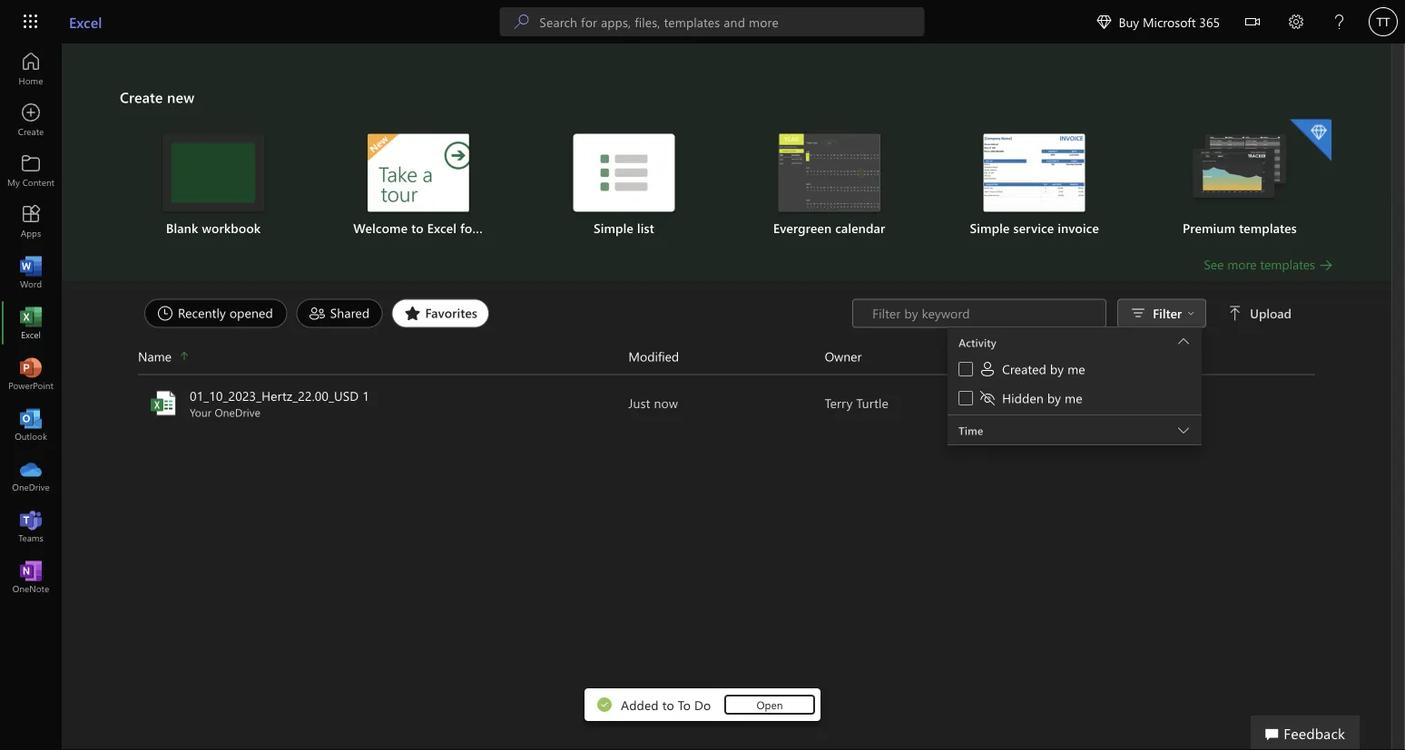 Task type: vqa. For each thing, say whether or not it's contained in the screenshot.
Leaf design image
no



Task type: describe. For each thing, give the bounding box(es) containing it.
filter
[[1153, 305, 1182, 322]]

for
[[460, 220, 477, 236]]

excel inside banner
[[69, 12, 102, 31]]

tt button
[[1362, 0, 1405, 44]]

filter 
[[1153, 305, 1195, 322]]

more
[[1228, 256, 1257, 273]]

simple service invoice image
[[984, 134, 1085, 212]]

recently opened element
[[144, 299, 288, 328]]

recently opened
[[178, 305, 273, 321]]

home image
[[22, 60, 40, 78]]

recently
[[178, 305, 226, 321]]

powerpoint image
[[22, 365, 40, 383]]

the
[[481, 220, 500, 236]]

favorites element
[[392, 299, 489, 328]]

0 vertical spatial templates
[[1239, 220, 1297, 236]]

premium templates image
[[1189, 134, 1291, 205]]

activity inside menu
[[959, 335, 997, 350]]

create image
[[22, 111, 40, 129]]


[[1245, 15, 1260, 29]]

calendar
[[835, 220, 885, 236]]

favorites
[[425, 305, 478, 321]]

Filter by keyword text field
[[871, 305, 1097, 323]]

tt
[[1377, 15, 1390, 29]]

created by me
[[1002, 361, 1085, 378]]

message element
[[621, 697, 711, 713]]

activity inside column header
[[1021, 348, 1063, 365]]

name 01_10_2023_hertz_22.00_usd 1 cell
[[138, 387, 629, 420]]

modified
[[629, 348, 679, 365]]

added to to do
[[621, 697, 711, 713]]

evergreen calendar image
[[778, 134, 880, 212]]

opened
[[230, 305, 273, 321]]

my content image
[[22, 162, 40, 180]]

owner
[[825, 348, 862, 365]]

by for hidden
[[1047, 390, 1061, 407]]

list inside create new main content
[[120, 118, 1333, 256]]

excel image inside name 01_10_2023_hertz_22.00_usd 1 cell
[[149, 389, 178, 418]]

word image
[[22, 263, 40, 281]]

simple for simple list
[[594, 220, 634, 236]]

hidden by me checkbox item
[[948, 386, 1202, 415]]

microsoft
[[1143, 13, 1196, 30]]

blank
[[166, 220, 198, 236]]

to for welcome
[[411, 220, 424, 236]]

web
[[503, 220, 528, 236]]

terry turtle
[[825, 395, 889, 412]]

added
[[621, 697, 659, 713]]

excel inside list
[[427, 220, 457, 236]]

premium templates
[[1183, 220, 1297, 236]]

onedrive
[[215, 405, 261, 420]]

activity, column 4 of 4 column header
[[1021, 346, 1315, 367]]

upload
[[1250, 305, 1292, 322]]

01_10_2023_hertz_22.00_usd
[[190, 388, 359, 404]]

teams image
[[22, 517, 40, 536]]

shared tab
[[292, 299, 387, 328]]

open
[[757, 698, 783, 713]]

to
[[678, 697, 691, 713]]

create new
[[120, 87, 195, 107]]

onenote image
[[22, 568, 40, 586]]

modified button
[[629, 346, 825, 367]]

workbook
[[202, 220, 261, 236]]

evergreen calendar element
[[738, 134, 921, 237]]


[[1187, 310, 1195, 317]]

name
[[138, 348, 172, 365]]

see
[[1204, 256, 1224, 273]]

terry
[[825, 395, 853, 412]]

hidden by me element
[[979, 389, 1083, 408]]

 button
[[1231, 0, 1274, 47]]

01_10_2023_hertz_22.00_usd 1 your onedrive
[[190, 388, 369, 420]]

recently opened tab
[[140, 299, 292, 328]]

simple list element
[[532, 134, 716, 237]]

buy
[[1119, 13, 1139, 30]]



Task type: locate. For each thing, give the bounding box(es) containing it.
name button
[[138, 346, 629, 367]]

welcome to excel for the web element
[[327, 134, 528, 237]]

navigation
[[0, 44, 62, 603]]

0 horizontal spatial simple
[[594, 220, 634, 236]]

hidden by me
[[1002, 390, 1083, 407]]

evergreen
[[773, 220, 832, 236]]

1 simple from the left
[[594, 220, 634, 236]]

onedrive image
[[22, 467, 40, 485]]


[[1228, 306, 1243, 321]]

 upload
[[1228, 305, 1292, 322]]

tab list
[[140, 299, 852, 328]]

 buy microsoft 365
[[1097, 13, 1220, 30]]

shared
[[330, 305, 370, 321]]

0 horizontal spatial excel
[[69, 12, 102, 31]]

row
[[138, 346, 1315, 375]]

now
[[654, 395, 678, 412]]

excel
[[69, 12, 102, 31], [427, 220, 457, 236]]

1 vertical spatial excel image
[[149, 389, 178, 418]]

activity
[[959, 335, 997, 350], [1021, 348, 1063, 365]]

0 horizontal spatial to
[[411, 220, 424, 236]]

just
[[629, 395, 650, 412]]

tab list inside create new main content
[[140, 299, 852, 328]]

1 vertical spatial by
[[1047, 390, 1061, 407]]

templates inside button
[[1260, 256, 1315, 273]]

premium
[[1183, 220, 1236, 236]]

owner button
[[825, 346, 1021, 367]]

blank workbook
[[166, 220, 261, 236]]

turtle
[[856, 395, 889, 412]]

created by me element
[[979, 360, 1085, 379]]

1 vertical spatial me
[[1065, 390, 1083, 407]]

do
[[694, 697, 711, 713]]

favorites tab
[[387, 299, 494, 328]]

simple left list
[[594, 220, 634, 236]]

templates up the see more templates button
[[1239, 220, 1297, 236]]

see more templates button
[[1204, 256, 1333, 274]]

open button
[[726, 697, 813, 713]]

by
[[1050, 361, 1064, 378], [1047, 390, 1061, 407]]

1 vertical spatial to
[[662, 697, 674, 713]]

1 horizontal spatial simple
[[970, 220, 1010, 236]]

list
[[637, 220, 654, 236]]

created by me checkbox item
[[948, 357, 1202, 386]]

0 vertical spatial to
[[411, 220, 424, 236]]

to inside region
[[662, 697, 674, 713]]

me up hidden by me checkbox item
[[1068, 361, 1085, 378]]

shared element
[[297, 299, 383, 328]]

excel image left 'your'
[[149, 389, 178, 418]]

blank workbook element
[[122, 134, 305, 237]]

templates
[[1239, 220, 1297, 236], [1260, 256, 1315, 273]]

0 vertical spatial excel image
[[22, 314, 40, 332]]

to inside create new main content
[[411, 220, 424, 236]]

me down created by me checkbox item
[[1065, 390, 1083, 407]]

2 menu from the top
[[948, 328, 1202, 416]]

feedback button
[[1251, 716, 1360, 751]]

365
[[1199, 13, 1220, 30]]

to
[[411, 220, 424, 236], [662, 697, 674, 713]]

tab list containing recently opened
[[140, 299, 852, 328]]

1 vertical spatial excel
[[427, 220, 457, 236]]

0 vertical spatial by
[[1050, 361, 1064, 378]]

0 horizontal spatial excel image
[[22, 314, 40, 332]]

invoice
[[1058, 220, 1099, 236]]

by down created by me
[[1047, 390, 1061, 407]]

me for created by me
[[1068, 361, 1085, 378]]

just now
[[629, 395, 678, 412]]

1 horizontal spatial excel image
[[149, 389, 178, 418]]

menu
[[948, 327, 1202, 328], [948, 328, 1202, 416], [948, 357, 1202, 415]]


[[1097, 15, 1111, 29]]

by for created
[[1050, 361, 1064, 378]]

welcome
[[353, 220, 408, 236]]

me
[[1068, 361, 1085, 378], [1065, 390, 1083, 407]]

me for hidden by me
[[1065, 390, 1083, 407]]

excel image
[[22, 314, 40, 332], [149, 389, 178, 418]]

simple for simple service invoice
[[970, 220, 1010, 236]]

row inside create new main content
[[138, 346, 1315, 375]]

3 menu from the top
[[948, 357, 1202, 415]]

2 simple from the left
[[970, 220, 1010, 236]]

apps image
[[22, 212, 40, 231]]

displaying 1 out of 5 files. status
[[852, 299, 1295, 449]]

see more templates
[[1204, 256, 1315, 273]]

list
[[120, 118, 1333, 256]]

new
[[167, 87, 195, 107]]

premium templates diamond image
[[1290, 119, 1332, 161]]

toast notification added to to do region
[[585, 689, 821, 722]]

templates right more
[[1260, 256, 1315, 273]]

simple left service
[[970, 220, 1010, 236]]

outlook image
[[22, 416, 40, 434]]

service
[[1013, 220, 1054, 236]]

1 menu from the top
[[948, 327, 1202, 328]]

welcome to excel for the web image
[[368, 134, 470, 212]]

create
[[120, 87, 163, 107]]

by up hidden by me
[[1050, 361, 1064, 378]]

0 vertical spatial excel
[[69, 12, 102, 31]]

0 vertical spatial me
[[1068, 361, 1085, 378]]

to right welcome at the top
[[411, 220, 424, 236]]

Search box. Suggestions appear as you type. search field
[[540, 7, 924, 36]]

to for added
[[662, 697, 674, 713]]

1
[[362, 388, 369, 404]]

me inside hidden by me element
[[1065, 390, 1083, 407]]

0 horizontal spatial activity
[[959, 335, 997, 350]]

created
[[1002, 361, 1047, 378]]

simple
[[594, 220, 634, 236], [970, 220, 1010, 236]]

create new main content
[[62, 44, 1392, 449]]

None search field
[[500, 7, 924, 36]]

simple list
[[594, 220, 654, 236]]

simple service invoice element
[[943, 134, 1126, 237]]

evergreen calendar
[[773, 220, 885, 236]]

excel banner
[[0, 0, 1405, 47]]

time
[[959, 423, 983, 438]]

welcome to excel for the web
[[353, 220, 528, 236]]

row containing name
[[138, 346, 1315, 375]]

your
[[190, 405, 212, 420]]

me inside "created by me" element
[[1068, 361, 1085, 378]]

simple service invoice
[[970, 220, 1099, 236]]

premium templates element
[[1148, 119, 1332, 237]]

excel image up powerpoint "icon" on the left of the page
[[22, 314, 40, 332]]

1 horizontal spatial excel
[[427, 220, 457, 236]]

1 vertical spatial templates
[[1260, 256, 1315, 273]]

1 horizontal spatial activity
[[1021, 348, 1063, 365]]

feedback
[[1284, 723, 1345, 743]]

to left the to in the left bottom of the page
[[662, 697, 674, 713]]

hidden
[[1002, 390, 1044, 407]]

list containing blank workbook
[[120, 118, 1333, 256]]

none search field inside the excel banner
[[500, 7, 924, 36]]

simple list image
[[573, 134, 675, 212]]

1 horizontal spatial to
[[662, 697, 674, 713]]



